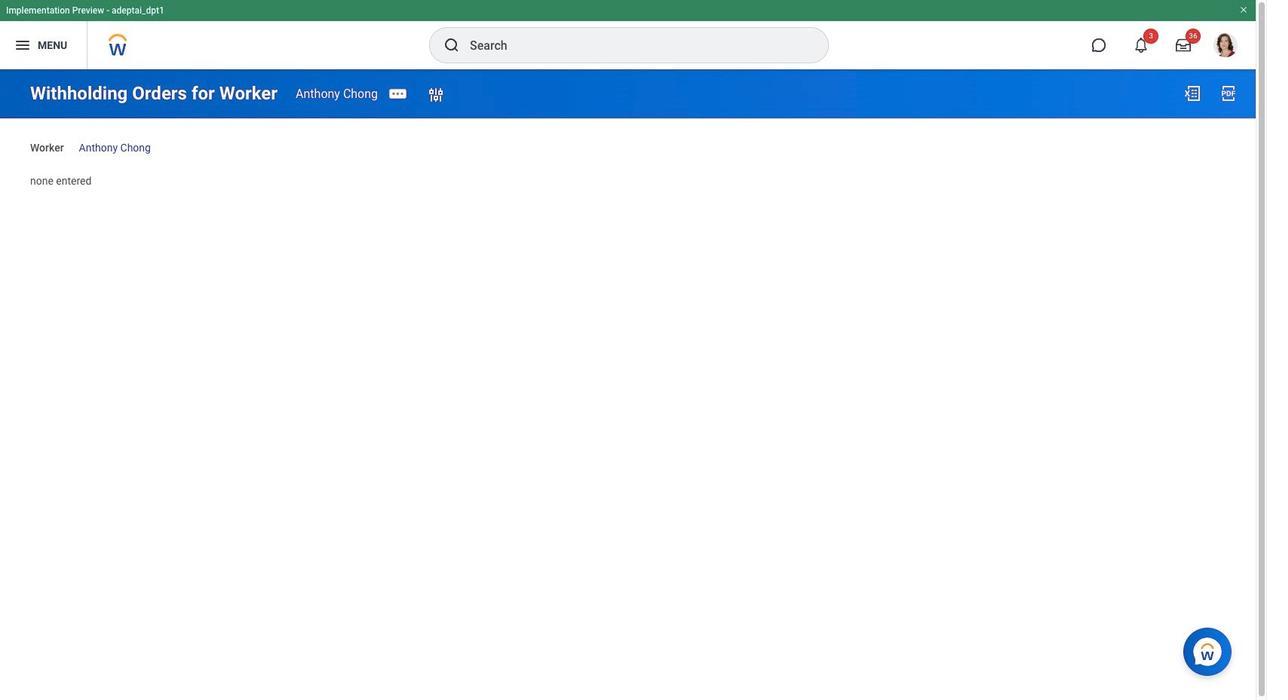 Task type: vqa. For each thing, say whether or not it's contained in the screenshot.
'Change Selection' icon
yes



Task type: describe. For each thing, give the bounding box(es) containing it.
justify image
[[14, 36, 32, 54]]

view printable version (pdf) image
[[1220, 84, 1238, 103]]

close environment banner image
[[1239, 5, 1248, 14]]

Search Workday  search field
[[470, 29, 797, 62]]



Task type: locate. For each thing, give the bounding box(es) containing it.
banner
[[0, 0, 1256, 69]]

change selection image
[[427, 86, 445, 104]]

main content
[[0, 69, 1256, 202]]

export to excel image
[[1183, 84, 1201, 103]]

profile logan mcneil image
[[1214, 33, 1238, 60]]

inbox large image
[[1176, 38, 1191, 53]]

notifications large image
[[1134, 38, 1149, 53]]

search image
[[443, 36, 461, 54]]



